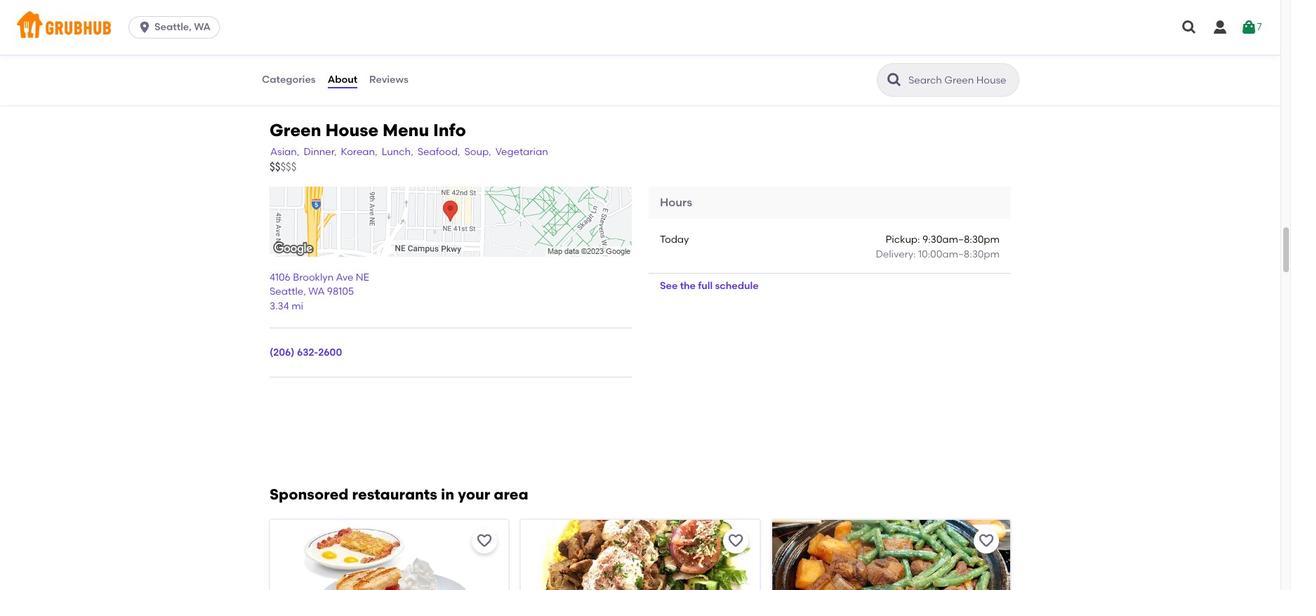 Task type: vqa. For each thing, say whether or not it's contained in the screenshot.
the restaurants at the bottom of page
yes



Task type: describe. For each thing, give the bounding box(es) containing it.
main navigation navigation
[[0, 0, 1281, 55]]

full
[[698, 280, 713, 292]]

mi
[[292, 300, 303, 312]]

4106 brooklyn ave ne seattle , wa 98105 3.34 mi
[[270, 272, 369, 312]]

korean,
[[341, 146, 378, 158]]

categories button
[[261, 55, 317, 105]]

vegetarian
[[496, 146, 548, 158]]

632-
[[297, 347, 318, 359]]

korean, button
[[340, 145, 378, 160]]

9:30am–8:30pm
[[923, 234, 1000, 246]]

1 horizontal spatial svg image
[[1212, 19, 1229, 36]]

$$$$$
[[270, 161, 297, 174]]

3.34
[[270, 300, 289, 312]]

seattle, wa
[[155, 21, 211, 33]]

save this restaurant button for al bacha restaurant logo
[[723, 529, 749, 554]]

sponsored
[[270, 486, 349, 504]]

pickup:
[[886, 234, 921, 246]]

wa inside button
[[194, 21, 211, 33]]

green
[[270, 120, 321, 140]]

save this restaurant image for al bacha restaurant logo's save this restaurant button
[[727, 533, 744, 550]]

seafood, button
[[417, 145, 461, 160]]

seattle, wa button
[[129, 16, 225, 39]]

98105
[[327, 286, 354, 298]]

Search Green House search field
[[908, 74, 1015, 87]]

(206) 632-2600 button
[[270, 346, 342, 360]]

asian, button
[[270, 145, 300, 160]]

dinner,
[[304, 146, 337, 158]]

asian,
[[270, 146, 300, 158]]

one pot logo image
[[772, 521, 1011, 591]]

vegetarian button
[[495, 145, 549, 160]]

svg image for 7
[[1241, 19, 1258, 36]]

save this restaurant image
[[978, 533, 995, 550]]

info
[[433, 120, 466, 140]]

save this restaurant button for the ihop logo
[[472, 529, 498, 554]]

your
[[458, 486, 490, 504]]

svg image for seattle, wa
[[138, 20, 152, 34]]

see the full schedule
[[660, 280, 759, 292]]

4106
[[270, 272, 291, 284]]

svg image
[[1181, 19, 1198, 36]]

(206) 632-2600
[[270, 347, 342, 359]]

green house menu info
[[270, 120, 466, 140]]

al bacha restaurant logo image
[[521, 521, 760, 591]]



Task type: locate. For each thing, give the bounding box(es) containing it.
ihop logo image
[[270, 521, 509, 591]]

2 horizontal spatial save this restaurant button
[[974, 529, 1000, 554]]

menu
[[383, 120, 429, 140]]

wa right ,
[[309, 286, 325, 298]]

see the full schedule button
[[649, 274, 770, 299]]

1 save this restaurant button from the left
[[472, 529, 498, 554]]

area
[[494, 486, 529, 504]]

wa inside 4106 brooklyn ave ne seattle , wa 98105 3.34 mi
[[309, 286, 325, 298]]

,
[[304, 286, 306, 298]]

0 horizontal spatial save this restaurant button
[[472, 529, 498, 554]]

see
[[660, 280, 678, 292]]

lunch, button
[[381, 145, 414, 160]]

seafood,
[[418, 146, 460, 158]]

schedule
[[715, 280, 759, 292]]

in
[[441, 486, 455, 504]]

soup,
[[465, 146, 491, 158]]

restaurants
[[352, 486, 438, 504]]

categories
[[262, 74, 316, 86]]

save this restaurant button for one pot logo
[[974, 529, 1000, 554]]

0 horizontal spatial svg image
[[138, 20, 152, 34]]

dinner, button
[[303, 145, 338, 160]]

svg image
[[1212, 19, 1229, 36], [1241, 19, 1258, 36], [138, 20, 152, 34]]

the
[[680, 280, 696, 292]]

seattle
[[270, 286, 304, 298]]

0 horizontal spatial wa
[[194, 21, 211, 33]]

save this restaurant image
[[476, 533, 493, 550], [727, 533, 744, 550]]

search icon image
[[886, 72, 903, 89]]

0 vertical spatial wa
[[194, 21, 211, 33]]

hours
[[660, 196, 693, 209]]

$$
[[270, 161, 281, 174]]

soup, button
[[464, 145, 492, 160]]

today
[[660, 234, 689, 246]]

sponsored restaurants in your area
[[270, 486, 529, 504]]

svg image inside 7 button
[[1241, 19, 1258, 36]]

reviews
[[370, 74, 409, 86]]

3 save this restaurant button from the left
[[974, 529, 1000, 554]]

1 vertical spatial wa
[[309, 286, 325, 298]]

pickup: 9:30am–8:30pm delivery: 10:00am–8:30pm
[[876, 234, 1000, 260]]

(206)
[[270, 347, 295, 359]]

0 horizontal spatial save this restaurant image
[[476, 533, 493, 550]]

asian, dinner, korean, lunch, seafood, soup, vegetarian
[[270, 146, 548, 158]]

2 horizontal spatial svg image
[[1241, 19, 1258, 36]]

svg image inside "seattle, wa" button
[[138, 20, 152, 34]]

1 horizontal spatial wa
[[309, 286, 325, 298]]

2 save this restaurant image from the left
[[727, 533, 744, 550]]

7
[[1258, 21, 1263, 33]]

1 horizontal spatial save this restaurant button
[[723, 529, 749, 554]]

10:00am–8:30pm
[[919, 248, 1000, 260]]

lunch,
[[382, 146, 414, 158]]

wa
[[194, 21, 211, 33], [309, 286, 325, 298]]

reviews button
[[369, 55, 409, 105]]

2 save this restaurant button from the left
[[723, 529, 749, 554]]

seattle,
[[155, 21, 192, 33]]

2600
[[318, 347, 342, 359]]

delivery:
[[876, 248, 916, 260]]

ave
[[336, 272, 354, 284]]

ne
[[356, 272, 369, 284]]

1 save this restaurant image from the left
[[476, 533, 493, 550]]

about
[[328, 74, 358, 86]]

save this restaurant image for save this restaurant button associated with the ihop logo
[[476, 533, 493, 550]]

about button
[[327, 55, 358, 105]]

wa right seattle,
[[194, 21, 211, 33]]

save this restaurant button
[[472, 529, 498, 554], [723, 529, 749, 554], [974, 529, 1000, 554]]

brooklyn
[[293, 272, 334, 284]]

1 horizontal spatial save this restaurant image
[[727, 533, 744, 550]]

7 button
[[1241, 15, 1263, 40]]

house
[[325, 120, 379, 140]]



